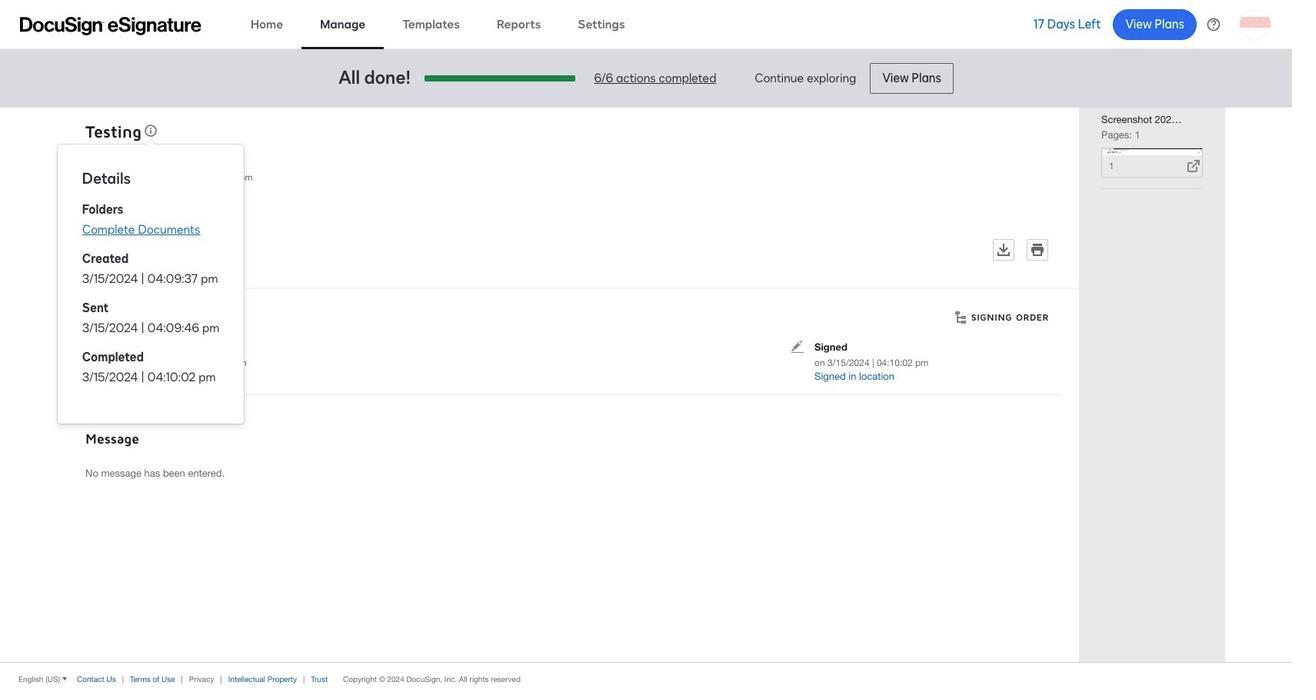 Task type: locate. For each thing, give the bounding box(es) containing it.
your uploaded profile image image
[[1240, 9, 1271, 40]]

docusign esignature image
[[20, 17, 202, 35]]

document screenshot 2024-03-14 at 10.29.49 am.png - page 1 image
[[1103, 148, 1203, 177]]

download image
[[998, 244, 1010, 256]]



Task type: vqa. For each thing, say whether or not it's contained in the screenshot.
NEEDSMYSIGNATURE image
yes



Task type: describe. For each thing, give the bounding box(es) containing it.
needsmysignature image
[[792, 341, 804, 353]]

external link image
[[1188, 160, 1200, 173]]

print image
[[1032, 244, 1044, 256]]

more info region
[[0, 662, 1293, 696]]



